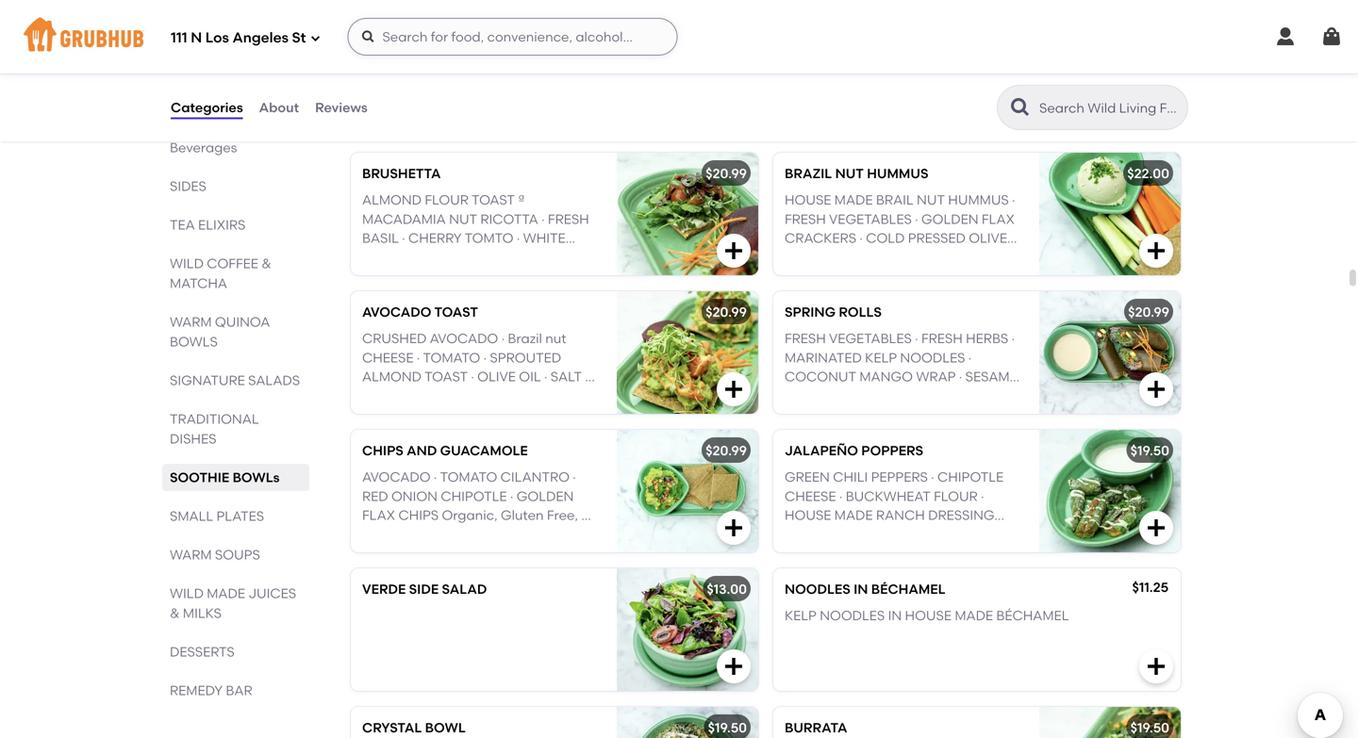 Task type: describe. For each thing, give the bounding box(es) containing it.
jalapeño poppers
[[785, 443, 924, 459]]

and
[[407, 443, 437, 459]]

warm soups tab
[[170, 545, 302, 565]]

rolls
[[839, 304, 882, 320]]

oil for ·
[[422, 250, 444, 266]]

1 horizontal spatial small
[[347, 108, 416, 132]]

kelp noodles in house made béchamel
[[785, 608, 1070, 624]]

crystal bowl
[[362, 720, 466, 736]]

truffle
[[362, 250, 418, 266]]

avocado for ·
[[362, 470, 431, 486]]

$20.99 for house made brail nut hummus · fresh vegetables · golden flax crackers · cold pressed olive oil  organic, gluten free, & raw
[[706, 165, 747, 182]]

chips and guacamole
[[362, 443, 528, 459]]

2 vertical spatial house
[[906, 608, 952, 624]]

dip
[[785, 388, 807, 404]]

beverages
[[170, 140, 237, 156]]

house inside "green chili peppers · chipotle cheese · buckwheat flour · house made ranch dressing organic, gluten free, & raw"
[[785, 508, 832, 524]]

traditional
[[170, 411, 259, 428]]

fresh inside almond  flour toast ª macadamia nut ricotta · fresh basil · cherry tomto · white truffle oil · kalamata olives
[[548, 211, 590, 227]]

jalapeño
[[785, 443, 859, 459]]

free, inside house made brail nut hummus · fresh vegetables · golden flax crackers · cold pressed olive oil  organic, gluten free, & raw
[[916, 250, 947, 266]]

spring rolls image
[[1040, 291, 1182, 414]]

1 vertical spatial kelp
[[785, 608, 817, 624]]

almond inside acai · almond cashew milk · honey blueberries · sweet cream  · granola · cinnamon · blue majick
[[404, 0, 464, 2]]

2 vertical spatial noodles
[[820, 608, 885, 624]]

organic, inside fresh vegetables · fresh herbs · marinated kelp noodles · coconut mango wrap · sesame dip  organic, gluten free, & raw
[[810, 388, 866, 404]]

matcha
[[170, 276, 227, 292]]

crackers
[[785, 230, 857, 247]]

$19.50 for burrata
[[1131, 720, 1170, 736]]

$22.00
[[1128, 165, 1170, 182]]

bowl
[[425, 720, 466, 736]]

buckwheat
[[846, 489, 931, 505]]

plates inside tab
[[217, 509, 264, 525]]

marinated
[[785, 350, 862, 366]]

st
[[292, 29, 306, 46]]

poppers
[[862, 443, 924, 459]]

brazil nut hummus
[[785, 165, 929, 182]]

gift special image
[[617, 0, 759, 70]]

wild coffee & matcha
[[170, 256, 272, 292]]

$19.50 for crystal bowl
[[708, 720, 747, 736]]

bowls
[[233, 470, 280, 486]]

dressing
[[929, 508, 995, 524]]

& inside wild coffee & matcha
[[262, 256, 272, 272]]

bar
[[226, 683, 253, 699]]

avocado for toast
[[362, 304, 432, 320]]

salads
[[248, 373, 300, 389]]

soothie bowls
[[170, 470, 280, 486]]

organic, inside avocado · tomato cilantro · red onion chipotle · golden flax chips  organic, gluten free, & raw
[[442, 508, 498, 524]]

sweet
[[508, 6, 552, 22]]

macadamia
[[362, 211, 446, 227]]

& inside "green chili peppers · chipotle cheese · buckwheat flour · house made ranch dressing organic, gluten free, & raw"
[[925, 527, 935, 543]]

guacamole
[[440, 443, 528, 459]]

verde side salad
[[362, 582, 487, 598]]

sprouted
[[490, 350, 562, 366]]

1 vertical spatial toast
[[435, 304, 478, 320]]

remedy bar
[[170, 683, 253, 699]]

blueberries
[[413, 6, 498, 22]]

raw inside crushed avocado · brazil nut cheese · tomato · sprouted almond toast · olive oil · salt & pepper  organic, gluten free, & raw
[[567, 388, 595, 404]]

1 horizontal spatial nut
[[836, 165, 864, 182]]

coffee
[[207, 256, 258, 272]]

fresh vegetables · fresh herbs · marinated kelp noodles · coconut mango wrap · sesame dip  organic, gluten free, & raw
[[785, 331, 1018, 404]]

fresh up wrap
[[922, 331, 963, 347]]

white
[[523, 230, 566, 247]]

$20.99 for green chili peppers · chipotle cheese · buckwheat flour · house made ranch dressing organic, gluten free, & raw
[[706, 443, 747, 459]]

$20.99 for fresh vegetables · fresh herbs · marinated kelp noodles · coconut mango wrap · sesame dip  organic, gluten free, & raw
[[706, 304, 747, 320]]

remedy bar tab
[[170, 681, 302, 701]]

warm quinoa bowls tab
[[170, 312, 302, 352]]

1 vertical spatial in
[[889, 608, 902, 624]]

jalapeño poppers image
[[1040, 430, 1182, 553]]

raw inside avocado · tomato cilantro · red onion chipotle · golden flax chips  organic, gluten free, & raw
[[362, 527, 390, 543]]

small plates inside tab
[[170, 509, 264, 525]]

made inside "green chili peppers · chipotle cheese · buckwheat flour · house made ranch dressing organic, gluten free, & raw"
[[835, 508, 873, 524]]

0 vertical spatial chips
[[362, 443, 404, 459]]

free, inside avocado · tomato cilantro · red onion chipotle · golden flax chips  organic, gluten free, & raw
[[547, 508, 579, 524]]

burrata image
[[1040, 708, 1182, 739]]

about
[[259, 99, 299, 115]]

reviews button
[[314, 74, 369, 142]]

0 vertical spatial béchamel
[[872, 582, 946, 598]]

search icon image
[[1010, 96, 1032, 119]]

tomto
[[465, 230, 514, 247]]

almond inside almond  flour toast ª macadamia nut ricotta · fresh basil · cherry tomto · white truffle oil · kalamata olives
[[362, 192, 422, 208]]

tea elixirs tab
[[170, 215, 302, 235]]

cherry
[[409, 230, 462, 247]]

golden for free,
[[517, 489, 574, 505]]

crushed avocado · brazil nut cheese · tomato · sprouted almond toast · olive oil · salt & pepper  organic, gluten free, & raw
[[362, 331, 595, 404]]

almond  flour toast ª macadamia nut ricotta · fresh basil · cherry tomto · white truffle oil · kalamata olives
[[362, 192, 590, 266]]

pepper
[[362, 388, 411, 404]]

chips inside avocado · tomato cilantro · red onion chipotle · golden flax chips  organic, gluten free, & raw
[[399, 508, 439, 524]]

tomato inside avocado · tomato cilantro · red onion chipotle · golden flax chips  organic, gluten free, & raw
[[440, 470, 498, 486]]

chili
[[834, 470, 868, 486]]

spring
[[785, 304, 836, 320]]

oil inside crushed avocado · brazil nut cheese · tomato · sprouted almond toast · olive oil · salt & pepper  organic, gluten free, & raw
[[519, 369, 541, 385]]

$13.00
[[707, 582, 747, 598]]

kelp inside fresh vegetables · fresh herbs · marinated kelp noodles · coconut mango wrap · sesame dip  organic, gluten free, & raw
[[866, 350, 898, 366]]

los
[[206, 29, 229, 46]]

salad
[[442, 582, 487, 598]]

made inside "wild made juices & milks"
[[207, 586, 245, 602]]

elixirs
[[198, 217, 246, 233]]

crystal
[[362, 720, 422, 736]]

burrata
[[785, 720, 848, 736]]

ª
[[518, 192, 525, 208]]

coconut
[[785, 369, 857, 385]]

avocado inside crushed avocado · brazil nut cheese · tomato · sprouted almond toast · olive oil · salt & pepper  organic, gluten free, & raw
[[430, 331, 499, 347]]

nut inside almond  flour toast ª macadamia nut ricotta · fresh basil · cherry tomto · white truffle oil · kalamata olives
[[449, 211, 478, 227]]

svg image for brushetta image
[[723, 240, 746, 262]]

organic, inside house made brail nut hummus · fresh vegetables · golden flax crackers · cold pressed olive oil  organic, gluten free, & raw
[[810, 250, 866, 266]]

signature
[[170, 373, 245, 389]]

main navigation navigation
[[0, 0, 1359, 74]]

0 vertical spatial hummus
[[868, 165, 929, 182]]

svg image for chips and guacamole image
[[723, 517, 746, 540]]

signature salads tab
[[170, 371, 302, 391]]

oil for organic,
[[785, 250, 807, 266]]

kalamata
[[453, 250, 525, 266]]

acai · almond cashew milk · honey blueberries · sweet cream  · granola · cinnamon · blue majick
[[362, 0, 580, 60]]

house inside house made brail nut hummus · fresh vegetables · golden flax crackers · cold pressed olive oil  organic, gluten free, & raw
[[785, 192, 832, 208]]

juices
[[249, 586, 296, 602]]

vegetables inside fresh vegetables · fresh herbs · marinated kelp noodles · coconut mango wrap · sesame dip  organic, gluten free, & raw
[[830, 331, 912, 347]]

ranch
[[877, 508, 926, 524]]

milk
[[529, 0, 560, 2]]

tea elixirs
[[170, 217, 246, 233]]

gluten inside fresh vegetables · fresh herbs · marinated kelp noodles · coconut mango wrap · sesame dip  organic, gluten free, & raw
[[869, 388, 912, 404]]

& inside avocado · tomato cilantro · red onion chipotle · golden flax chips  organic, gluten free, & raw
[[582, 508, 592, 524]]

gluten inside avocado · tomato cilantro · red onion chipotle · golden flax chips  organic, gluten free, & raw
[[501, 508, 544, 524]]

cheese for crushed
[[362, 350, 414, 366]]

svg image for jalapeño poppers image
[[1146, 517, 1168, 540]]

free, inside "green chili peppers · chipotle cheese · buckwheat flour · house made ranch dressing organic, gluten free, & raw"
[[890, 527, 922, 543]]

peppers
[[872, 470, 928, 486]]

& inside "wild made juices & milks"
[[170, 606, 180, 622]]

flour inside "green chili peppers · chipotle cheese · buckwheat flour · house made ranch dressing organic, gluten free, & raw"
[[934, 489, 978, 505]]

traditional dishes
[[170, 411, 259, 447]]

fresh inside house made brail nut hummus · fresh vegetables · golden flax crackers · cold pressed olive oil  organic, gluten free, & raw
[[785, 211, 827, 227]]

1 horizontal spatial small plates
[[347, 108, 497, 132]]

ricotta
[[481, 211, 539, 227]]

tea
[[170, 217, 195, 233]]

warm soups
[[170, 547, 260, 563]]

& inside fresh vegetables · fresh herbs · marinated kelp noodles · coconut mango wrap · sesame dip  organic, gluten free, & raw
[[950, 388, 959, 404]]

categories button
[[170, 74, 244, 142]]

basil
[[362, 230, 399, 247]]

warm for warm soups
[[170, 547, 212, 563]]

cinnamon
[[497, 25, 574, 41]]



Task type: vqa. For each thing, say whether or not it's contained in the screenshot.
Avocado inside the AVOCADO · TOMATO CILANTRO · RED ONION CHIPOTLE · GOLDEN FLAX CHIPS  Organic, Gluten Free, & Raw
yes



Task type: locate. For each thing, give the bounding box(es) containing it.
small plates tab
[[170, 507, 302, 527]]

almond up "macadamia"
[[362, 192, 422, 208]]

raw down dressing
[[938, 527, 966, 543]]

0 horizontal spatial olive
[[478, 369, 516, 385]]

small plates
[[347, 108, 497, 132], [170, 509, 264, 525]]

0 vertical spatial vegetables
[[830, 211, 912, 227]]

organic, down green
[[785, 527, 841, 543]]

almond up the pepper
[[362, 369, 422, 385]]

free, down ranch
[[890, 527, 922, 543]]

wild up milks at the bottom of page
[[170, 586, 204, 602]]

chipotle inside avocado · tomato cilantro · red onion chipotle · golden flax chips  organic, gluten free, & raw
[[441, 489, 507, 505]]

1 horizontal spatial flour
[[934, 489, 978, 505]]

0 vertical spatial kelp
[[866, 350, 898, 366]]

1 vertical spatial plates
[[217, 509, 264, 525]]

free, down cilantro
[[547, 508, 579, 524]]

olive down sprouted
[[478, 369, 516, 385]]

Search for food, convenience, alcohol... search field
[[348, 18, 678, 56]]

gluten down cold
[[869, 250, 912, 266]]

& inside house made brail nut hummus · fresh vegetables · golden flax crackers · cold pressed olive oil  organic, gluten free, & raw
[[950, 250, 960, 266]]

1 horizontal spatial hummus
[[949, 192, 1010, 208]]

toast up ricotta
[[472, 192, 515, 208]]

2 vegetables from the top
[[830, 331, 912, 347]]

vegetables down rolls
[[830, 331, 912, 347]]

flour inside almond  flour toast ª macadamia nut ricotta · fresh basil · cherry tomto · white truffle oil · kalamata olives
[[425, 192, 469, 208]]

tomato inside crushed avocado · brazil nut cheese · tomato · sprouted almond toast · olive oil · salt & pepper  organic, gluten free, & raw
[[423, 350, 481, 366]]

0 vertical spatial toast
[[472, 192, 515, 208]]

1 horizontal spatial olive
[[969, 230, 1008, 247]]

house
[[785, 192, 832, 208], [785, 508, 832, 524], [906, 608, 952, 624]]

noodles inside fresh vegetables · fresh herbs · marinated kelp noodles · coconut mango wrap · sesame dip  organic, gluten free, & raw
[[901, 350, 966, 366]]

small plates up the warm soups
[[170, 509, 264, 525]]

fresh up marinated at the top of the page
[[785, 331, 827, 347]]

herbs
[[966, 331, 1009, 347]]

1 vertical spatial almond
[[362, 192, 422, 208]]

wild up matcha
[[170, 256, 204, 272]]

0 vertical spatial small plates
[[347, 108, 497, 132]]

red
[[362, 489, 388, 505]]

Search Wild Living Foods search field
[[1038, 99, 1182, 117]]

about button
[[258, 74, 300, 142]]

1 vertical spatial béchamel
[[997, 608, 1070, 624]]

spring rolls
[[785, 304, 882, 320]]

chipotle inside "green chili peppers · chipotle cheese · buckwheat flour · house made ranch dressing organic, gluten free, & raw"
[[938, 470, 1004, 486]]

0 vertical spatial house
[[785, 192, 832, 208]]

wild made juices & milks tab
[[170, 584, 302, 624]]

2 horizontal spatial oil
[[785, 250, 807, 266]]

flax for ·
[[982, 211, 1015, 227]]

cheese down green
[[785, 489, 837, 505]]

organic, inside "green chili peppers · chipotle cheese · buckwheat flour · house made ranch dressing organic, gluten free, & raw"
[[785, 527, 841, 543]]

onion
[[392, 489, 438, 505]]

avocado toast
[[362, 304, 478, 320]]

small plates up brushetta
[[347, 108, 497, 132]]

1 vertical spatial olive
[[478, 369, 516, 385]]

·
[[398, 0, 401, 2], [563, 0, 566, 2], [501, 6, 505, 22], [413, 25, 417, 41], [491, 25, 494, 41], [577, 25, 580, 41], [1013, 192, 1016, 208], [542, 211, 545, 227], [916, 211, 919, 227], [402, 230, 405, 247], [517, 230, 520, 247], [860, 230, 863, 247], [447, 250, 450, 266], [502, 331, 505, 347], [916, 331, 919, 347], [1012, 331, 1016, 347], [417, 350, 420, 366], [484, 350, 487, 366], [969, 350, 972, 366], [471, 369, 475, 385], [544, 369, 548, 385], [960, 369, 963, 385], [434, 470, 437, 486], [573, 470, 576, 486], [932, 470, 935, 486], [510, 489, 514, 505], [840, 489, 843, 505], [982, 489, 985, 505]]

small inside 'small plates' tab
[[170, 509, 213, 525]]

1 vertical spatial vegetables
[[830, 331, 912, 347]]

2 vertical spatial avocado
[[362, 470, 431, 486]]

svg image
[[1321, 25, 1344, 48], [361, 29, 376, 44], [723, 240, 746, 262], [1146, 240, 1168, 262], [723, 378, 746, 401], [723, 517, 746, 540], [1146, 517, 1168, 540], [723, 656, 746, 678]]

pressed
[[909, 230, 966, 247]]

0 vertical spatial cheese
[[362, 350, 414, 366]]

flax inside house made brail nut hummus · fresh vegetables · golden flax crackers · cold pressed olive oil  organic, gluten free, & raw
[[982, 211, 1015, 227]]

oil down sprouted
[[519, 369, 541, 385]]

raw down "sesame"
[[963, 388, 990, 404]]

oil down crackers
[[785, 250, 807, 266]]

1 vertical spatial chipotle
[[441, 489, 507, 505]]

1 vertical spatial nut
[[917, 192, 946, 208]]

2 vertical spatial toast
[[425, 369, 468, 385]]

n
[[191, 29, 202, 46]]

0 vertical spatial warm
[[170, 314, 212, 330]]

beverages tab
[[170, 138, 302, 158]]

chips left and
[[362, 443, 404, 459]]

0 horizontal spatial in
[[854, 582, 869, 598]]

1 horizontal spatial golden
[[922, 211, 979, 227]]

soothie bowls tab
[[170, 468, 302, 488]]

1 vertical spatial small plates
[[170, 509, 264, 525]]

wild made juices & milks
[[170, 586, 296, 622]]

remedy
[[170, 683, 223, 699]]

1 horizontal spatial chipotle
[[938, 470, 1004, 486]]

in down noodles in béchamel
[[889, 608, 902, 624]]

house down green
[[785, 508, 832, 524]]

0 horizontal spatial béchamel
[[872, 582, 946, 598]]

plates up soups
[[217, 509, 264, 525]]

tomato down guacamole
[[440, 470, 498, 486]]

brazil
[[508, 331, 543, 347]]

raw inside "green chili peppers · chipotle cheese · buckwheat flour · house made ranch dressing organic, gluten free, & raw"
[[938, 527, 966, 543]]

majick
[[399, 44, 451, 60]]

kelp down noodles in béchamel
[[785, 608, 817, 624]]

1 vertical spatial noodles
[[785, 582, 851, 598]]

noodles down noodles in béchamel
[[820, 608, 885, 624]]

0 horizontal spatial golden
[[517, 489, 574, 505]]

1 vertical spatial chips
[[399, 508, 439, 524]]

1 vertical spatial small
[[170, 509, 213, 525]]

0 vertical spatial nut
[[836, 165, 864, 182]]

golden inside house made brail nut hummus · fresh vegetables · golden flax crackers · cold pressed olive oil  organic, gluten free, & raw
[[922, 211, 979, 227]]

plates down the majick
[[421, 108, 497, 132]]

$20.99
[[706, 165, 747, 182], [706, 304, 747, 320], [1129, 304, 1170, 320], [706, 443, 747, 459]]

0 horizontal spatial small
[[170, 509, 213, 525]]

brushetta
[[362, 165, 441, 182]]

kelp up mango
[[866, 350, 898, 366]]

free, down wrap
[[915, 388, 946, 404]]

small up brushetta
[[347, 108, 416, 132]]

1 vertical spatial warm
[[170, 547, 212, 563]]

0 vertical spatial olive
[[969, 230, 1008, 247]]

chipotle
[[938, 470, 1004, 486], [441, 489, 507, 505]]

2 horizontal spatial nut
[[917, 192, 946, 208]]

$11.25
[[1133, 580, 1169, 596]]

1 horizontal spatial in
[[889, 608, 902, 624]]

toast
[[472, 192, 515, 208], [435, 304, 478, 320], [425, 369, 468, 385]]

111
[[171, 29, 187, 46]]

plates
[[421, 108, 497, 132], [217, 509, 264, 525]]

noodles right $13.00
[[785, 582, 851, 598]]

0 horizontal spatial kelp
[[785, 608, 817, 624]]

0 vertical spatial almond
[[404, 0, 464, 2]]

blue
[[362, 44, 396, 60]]

olives
[[528, 250, 574, 266]]

vegetables inside house made brail nut hummus · fresh vegetables · golden flax crackers · cold pressed olive oil  organic, gluten free, & raw
[[830, 211, 912, 227]]

svg image
[[1275, 25, 1298, 48], [310, 33, 321, 44], [1146, 378, 1168, 401], [1146, 656, 1168, 678]]

avocado toast image
[[617, 291, 759, 414]]

sides
[[170, 178, 207, 194]]

organic, inside crushed avocado · brazil nut cheese · tomato · sprouted almond toast · olive oil · salt & pepper  organic, gluten free, & raw
[[415, 388, 470, 404]]

wild
[[170, 256, 204, 272], [170, 586, 204, 602]]

organic, down crackers
[[810, 250, 866, 266]]

0 vertical spatial golden
[[922, 211, 979, 227]]

green
[[785, 470, 830, 486]]

wild inside "wild made juices & milks"
[[170, 586, 204, 602]]

flax inside avocado · tomato cilantro · red onion chipotle · golden flax chips  organic, gluten free, & raw
[[362, 508, 396, 524]]

1 horizontal spatial oil
[[519, 369, 541, 385]]

svg image for the verde side salad image
[[723, 656, 746, 678]]

cold
[[867, 230, 905, 247]]

acai · almond cashew milk · honey blueberries · sweet cream  · granola · cinnamon · blue majick button
[[351, 0, 759, 70]]

side
[[409, 582, 439, 598]]

brushetta image
[[617, 153, 759, 275]]

cheese inside crushed avocado · brazil nut cheese · tomato · sprouted almond toast · olive oil · salt & pepper  organic, gluten free, & raw
[[362, 350, 414, 366]]

wild for matcha
[[170, 256, 204, 272]]

brail
[[877, 192, 914, 208]]

free, down pressed
[[916, 250, 947, 266]]

desserts tab
[[170, 643, 302, 662]]

0 horizontal spatial plates
[[217, 509, 264, 525]]

oil inside almond  flour toast ª macadamia nut ricotta · fresh basil · cherry tomto · white truffle oil · kalamata olives
[[422, 250, 444, 266]]

0 vertical spatial small
[[347, 108, 416, 132]]

granola
[[420, 25, 487, 41]]

warm inside warm quinoa bowls
[[170, 314, 212, 330]]

flour up cherry
[[425, 192, 469, 208]]

oil
[[422, 250, 444, 266], [785, 250, 807, 266], [519, 369, 541, 385]]

made inside house made brail nut hummus · fresh vegetables · golden flax crackers · cold pressed olive oil  organic, gluten free, & raw
[[835, 192, 873, 208]]

raw inside house made brail nut hummus · fresh vegetables · golden flax crackers · cold pressed olive oil  organic, gluten free, & raw
[[963, 250, 991, 266]]

small down soothie
[[170, 509, 213, 525]]

vegetables up cold
[[830, 211, 912, 227]]

flax
[[982, 211, 1015, 227], [362, 508, 396, 524]]

hummus up brail on the top of page
[[868, 165, 929, 182]]

almond inside crushed avocado · brazil nut cheese · tomato · sprouted almond toast · olive oil · salt & pepper  organic, gluten free, & raw
[[362, 369, 422, 385]]

avocado up crushed
[[362, 304, 432, 320]]

1 wild from the top
[[170, 256, 204, 272]]

olive inside house made brail nut hummus · fresh vegetables · golden flax crackers · cold pressed olive oil  organic, gluten free, & raw
[[969, 230, 1008, 247]]

raw down red
[[362, 527, 390, 543]]

angeles
[[233, 29, 289, 46]]

chipotle up dressing
[[938, 470, 1004, 486]]

0 horizontal spatial flax
[[362, 508, 396, 524]]

toast inside crushed avocado · brazil nut cheese · tomato · sprouted almond toast · olive oil · salt & pepper  organic, gluten free, & raw
[[425, 369, 468, 385]]

brazil
[[785, 165, 833, 182]]

golden inside avocado · tomato cilantro · red onion chipotle · golden flax chips  organic, gluten free, & raw
[[517, 489, 574, 505]]

2 wild from the top
[[170, 586, 204, 602]]

wild coffee & matcha tab
[[170, 254, 302, 294]]

dishes
[[170, 431, 217, 447]]

almond up blueberries
[[404, 0, 464, 2]]

free, down sprouted
[[520, 388, 551, 404]]

noodles up wrap
[[901, 350, 966, 366]]

111 n los angeles st
[[171, 29, 306, 46]]

cheese for green
[[785, 489, 837, 505]]

nut inside house made brail nut hummus · fresh vegetables · golden flax crackers · cold pressed olive oil  organic, gluten free, & raw
[[917, 192, 946, 208]]

&
[[950, 250, 960, 266], [262, 256, 272, 272], [585, 369, 595, 385], [554, 388, 564, 404], [950, 388, 959, 404], [582, 508, 592, 524], [925, 527, 935, 543], [170, 606, 180, 622]]

svg image for avocado toast image
[[723, 378, 746, 401]]

flax for red
[[362, 508, 396, 524]]

oil inside house made brail nut hummus · fresh vegetables · golden flax crackers · cold pressed olive oil  organic, gluten free, & raw
[[785, 250, 807, 266]]

avocado · tomato cilantro · red onion chipotle · golden flax chips  organic, gluten free, & raw
[[362, 470, 592, 543]]

0 vertical spatial wild
[[170, 256, 204, 272]]

cheese inside "green chili peppers · chipotle cheese · buckwheat flour · house made ranch dressing organic, gluten free, & raw"
[[785, 489, 837, 505]]

flour up dressing
[[934, 489, 978, 505]]

nut right brazil
[[836, 165, 864, 182]]

made
[[835, 192, 873, 208], [835, 508, 873, 524], [207, 586, 245, 602], [955, 608, 994, 624]]

0 horizontal spatial nut
[[449, 211, 478, 227]]

0 horizontal spatial small plates
[[170, 509, 264, 525]]

hummus inside house made brail nut hummus · fresh vegetables · golden flax crackers · cold pressed olive oil  organic, gluten free, & raw
[[949, 192, 1010, 208]]

soothie
[[170, 470, 230, 486]]

svg image for brazil nut hummus image
[[1146, 240, 1168, 262]]

warm up bowls on the left of the page
[[170, 314, 212, 330]]

golden
[[922, 211, 979, 227], [517, 489, 574, 505]]

tomato down avocado toast
[[423, 350, 481, 366]]

toast inside almond  flour toast ª macadamia nut ricotta · fresh basil · cherry tomto · white truffle oil · kalamata olives
[[472, 192, 515, 208]]

1 vertical spatial flax
[[362, 508, 396, 524]]

nut
[[546, 331, 567, 347]]

nut up tomto
[[449, 211, 478, 227]]

toast down crushed
[[425, 369, 468, 385]]

gluten down ranch
[[844, 527, 887, 543]]

1 vertical spatial house
[[785, 508, 832, 524]]

organic,
[[810, 250, 866, 266], [415, 388, 470, 404], [810, 388, 866, 404], [442, 508, 498, 524], [785, 527, 841, 543]]

organic, down coconut at the right
[[810, 388, 866, 404]]

avocado inside avocado · tomato cilantro · red onion chipotle · golden flax chips  organic, gluten free, & raw
[[362, 470, 431, 486]]

0 horizontal spatial cheese
[[362, 350, 414, 366]]

raw down salt
[[567, 388, 595, 404]]

1 vertical spatial flour
[[934, 489, 978, 505]]

0 vertical spatial plates
[[421, 108, 497, 132]]

1 vegetables from the top
[[830, 211, 912, 227]]

warm inside the warm soups tab
[[170, 547, 212, 563]]

olive inside crushed avocado · brazil nut cheese · tomato · sprouted almond toast · olive oil · salt & pepper  organic, gluten free, & raw
[[478, 369, 516, 385]]

avocado
[[362, 304, 432, 320], [430, 331, 499, 347], [362, 470, 431, 486]]

0 horizontal spatial flour
[[425, 192, 469, 208]]

0 horizontal spatial hummus
[[868, 165, 929, 182]]

reviews
[[315, 99, 368, 115]]

chips
[[362, 443, 404, 459], [399, 508, 439, 524]]

flour
[[425, 192, 469, 208], [934, 489, 978, 505]]

quinoa
[[215, 314, 270, 330]]

free,
[[916, 250, 947, 266], [520, 388, 551, 404], [915, 388, 946, 404], [547, 508, 579, 524], [890, 527, 922, 543]]

brazil nut hummus image
[[1040, 153, 1182, 275]]

avocado down avocado toast
[[430, 331, 499, 347]]

gluten inside "green chili peppers · chipotle cheese · buckwheat flour · house made ranch dressing organic, gluten free, & raw"
[[844, 527, 887, 543]]

chips and guacamole image
[[617, 430, 759, 553]]

soups
[[215, 547, 260, 563]]

gluten down cilantro
[[501, 508, 544, 524]]

1 horizontal spatial béchamel
[[997, 608, 1070, 624]]

cream
[[362, 25, 410, 41]]

warm for warm quinoa bowls
[[170, 314, 212, 330]]

nut
[[836, 165, 864, 182], [917, 192, 946, 208], [449, 211, 478, 227]]

golden down cilantro
[[517, 489, 574, 505]]

desserts
[[170, 645, 235, 661]]

categories
[[171, 99, 243, 115]]

milks
[[183, 606, 222, 622]]

cheese down crushed
[[362, 350, 414, 366]]

sides tab
[[170, 176, 302, 196]]

honey
[[362, 6, 409, 22]]

2 warm from the top
[[170, 547, 212, 563]]

0 horizontal spatial oil
[[422, 250, 444, 266]]

noodles in béchamel
[[785, 582, 946, 598]]

0 vertical spatial flour
[[425, 192, 469, 208]]

fresh up white
[[548, 211, 590, 227]]

warm left soups
[[170, 547, 212, 563]]

vegetables
[[830, 211, 912, 227], [830, 331, 912, 347]]

wrap
[[917, 369, 956, 385]]

cashew
[[467, 0, 526, 2]]

traditional dishes tab
[[170, 410, 302, 449]]

olive right pressed
[[969, 230, 1008, 247]]

green chili peppers · chipotle cheese · buckwheat flour · house made ranch dressing organic, gluten free, & raw
[[785, 470, 1004, 543]]

gluten inside crushed avocado · brazil nut cheese · tomato · sprouted almond toast · olive oil · salt & pepper  organic, gluten free, & raw
[[473, 388, 517, 404]]

nut right brail on the top of page
[[917, 192, 946, 208]]

1 warm from the top
[[170, 314, 212, 330]]

cilantro
[[501, 470, 570, 486]]

2 vertical spatial almond
[[362, 369, 422, 385]]

0 vertical spatial chipotle
[[938, 470, 1004, 486]]

chipotle down guacamole
[[441, 489, 507, 505]]

gluten down mango
[[869, 388, 912, 404]]

oil down cherry
[[422, 250, 444, 266]]

0 vertical spatial in
[[854, 582, 869, 598]]

golden up pressed
[[922, 211, 979, 227]]

raw down pressed
[[963, 250, 991, 266]]

1 vertical spatial golden
[[517, 489, 574, 505]]

free, inside crushed avocado · brazil nut cheese · tomato · sprouted almond toast · olive oil · salt & pepper  organic, gluten free, & raw
[[520, 388, 551, 404]]

0 horizontal spatial chipotle
[[441, 489, 507, 505]]

1 vertical spatial tomato
[[440, 470, 498, 486]]

house down brazil
[[785, 192, 832, 208]]

0 vertical spatial noodles
[[901, 350, 966, 366]]

0 vertical spatial flax
[[982, 211, 1015, 227]]

0 vertical spatial avocado
[[362, 304, 432, 320]]

hummus up pressed
[[949, 192, 1010, 208]]

1 vertical spatial wild
[[170, 586, 204, 602]]

gluten inside house made brail nut hummus · fresh vegetables · golden flax crackers · cold pressed olive oil  organic, gluten free, & raw
[[869, 250, 912, 266]]

organic, up chips and guacamole
[[415, 388, 470, 404]]

wild inside wild coffee & matcha
[[170, 256, 204, 272]]

avocado up onion on the bottom of page
[[362, 470, 431, 486]]

0 vertical spatial tomato
[[423, 350, 481, 366]]

verde
[[362, 582, 406, 598]]

gluten down sprouted
[[473, 388, 517, 404]]

1 vertical spatial avocado
[[430, 331, 499, 347]]

fresh up crackers
[[785, 211, 827, 227]]

1 horizontal spatial plates
[[421, 108, 497, 132]]

2 vertical spatial nut
[[449, 211, 478, 227]]

wild for &
[[170, 586, 204, 602]]

organic, down guacamole
[[442, 508, 498, 524]]

raw inside fresh vegetables · fresh herbs · marinated kelp noodles · coconut mango wrap · sesame dip  organic, gluten free, & raw
[[963, 388, 990, 404]]

1 horizontal spatial cheese
[[785, 489, 837, 505]]

1 horizontal spatial flax
[[982, 211, 1015, 227]]

golden for pressed
[[922, 211, 979, 227]]

crystal bowl image
[[617, 708, 759, 739]]

1 vertical spatial hummus
[[949, 192, 1010, 208]]

house down noodles in béchamel
[[906, 608, 952, 624]]

raw
[[963, 250, 991, 266], [567, 388, 595, 404], [963, 388, 990, 404], [362, 527, 390, 543], [938, 527, 966, 543]]

free, inside fresh vegetables · fresh herbs · marinated kelp noodles · coconut mango wrap · sesame dip  organic, gluten free, & raw
[[915, 388, 946, 404]]

warm quinoa bowls
[[170, 314, 270, 350]]

chips down onion on the bottom of page
[[399, 508, 439, 524]]

1 horizontal spatial kelp
[[866, 350, 898, 366]]

toast up crushed avocado · brazil nut cheese · tomato · sprouted almond toast · olive oil · salt & pepper  organic, gluten free, & raw
[[435, 304, 478, 320]]

1 vertical spatial cheese
[[785, 489, 837, 505]]

verde side salad image
[[617, 569, 759, 692]]

in up kelp noodles in house made béchamel at the right bottom of the page
[[854, 582, 869, 598]]

salt
[[551, 369, 582, 385]]



